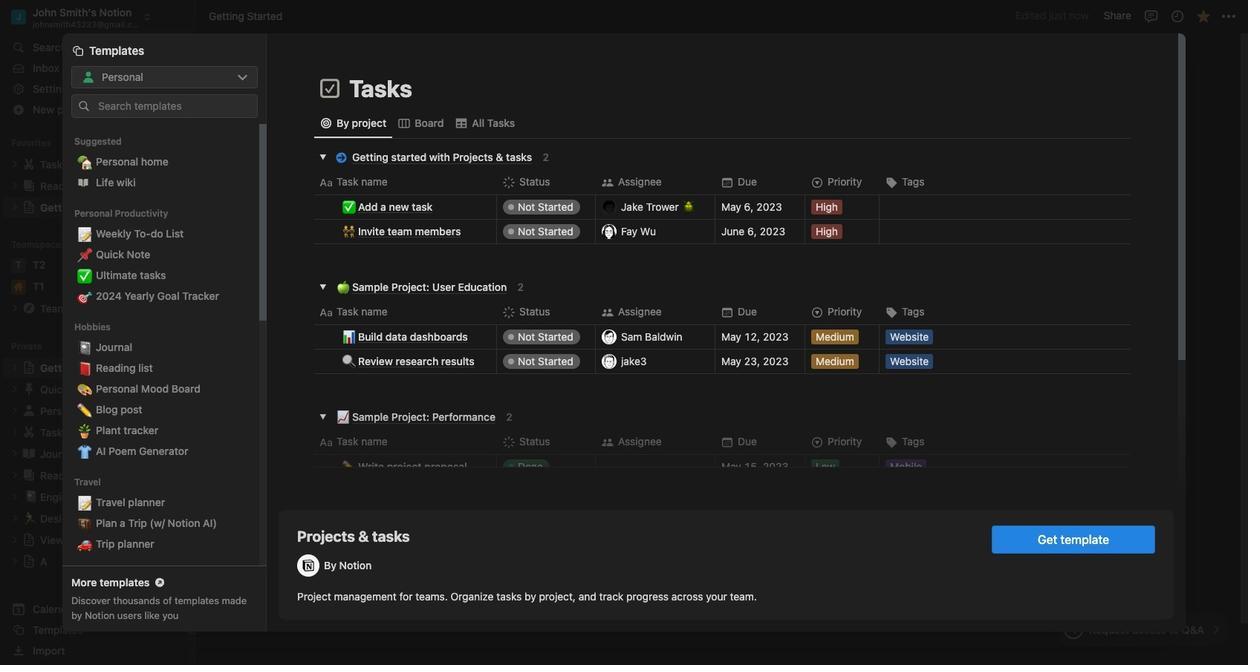 Task type: locate. For each thing, give the bounding box(es) containing it.
✅ image
[[77, 266, 92, 286]]

✏️ image
[[77, 401, 92, 420]]

📓 image
[[77, 338, 92, 358]]

📝 image
[[77, 225, 92, 244]]

📝 image
[[77, 494, 92, 513]]

👉 image
[[457, 464, 471, 484]]

🎨 image
[[77, 380, 92, 399]]

📕 image
[[77, 359, 92, 378]]

🚗 image
[[77, 535, 92, 554]]

Search templates text field
[[98, 101, 250, 112]]

🪴 image
[[77, 421, 92, 441]]



Task type: vqa. For each thing, say whether or not it's contained in the screenshot.
bottommost 😀 image
no



Task type: describe. For each thing, give the bounding box(es) containing it.
comments image
[[1144, 9, 1159, 23]]

🏡 image
[[77, 153, 92, 172]]

👋 image
[[457, 161, 471, 181]]

favorited image
[[1196, 9, 1211, 23]]

updates image
[[1170, 9, 1185, 23]]

🧳 image
[[77, 514, 92, 534]]

page icon image
[[318, 76, 342, 100]]

📌 image
[[77, 245, 92, 265]]

👕 image
[[77, 442, 92, 462]]

🎯 image
[[77, 287, 92, 306]]



